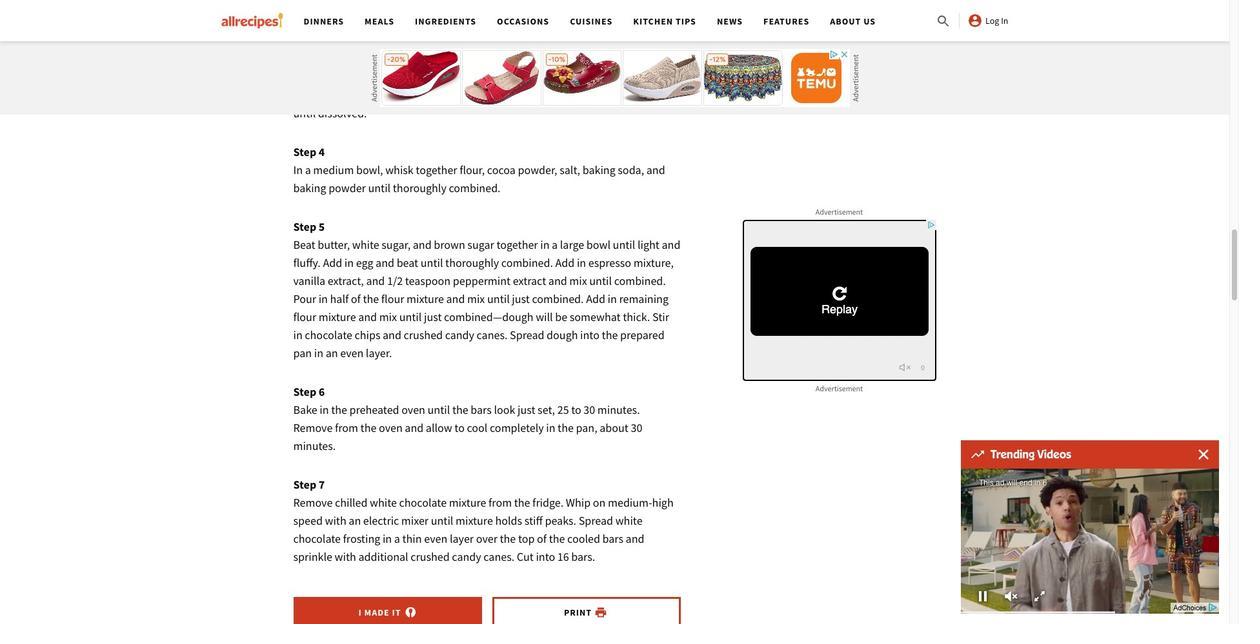 Task type: describe. For each thing, give the bounding box(es) containing it.
2 vertical spatial chocolate
[[293, 532, 341, 547]]

spread inside remove chilled white chocolate mixture from the fridge. whip on medium-high speed with an electric mixer until mixture holds stiff peaks. spread white chocolate frosting in a thin even layer over the top of the cooled bars and sprinkle with additional crushed candy canes. cut into 16 bars.
[[579, 514, 613, 529]]

and down peppermint
[[446, 292, 465, 307]]

(175
[[459, 13, 479, 28]]

i made it
[[359, 608, 401, 619]]

dough
[[547, 328, 578, 343]]

top
[[518, 532, 535, 547]]

the right bake in the bottom of the page
[[331, 403, 347, 418]]

teaspoon
[[405, 274, 451, 289]]

small
[[313, 88, 340, 103]]

whisk
[[385, 163, 414, 178]]

ingredients
[[415, 15, 476, 27]]

thoroughly inside in a medium bowl, whisk together flour, cocoa powder, salt, baking soda, and baking powder until thoroughly combined.
[[393, 181, 447, 196]]

features link
[[764, 15, 810, 27]]

about
[[600, 421, 629, 436]]

made
[[364, 608, 390, 619]]

the down preheated
[[361, 421, 377, 436]]

an inside the beat butter, white sugar, and brown sugar together in a large bowl until light and fluffy. add in egg and beat until thoroughly combined. add in espresso mixture, vanilla extract, and 1/2 teaspoon peppermint extract and mix until combined. pour in half of the flour mixture and mix until just combined. add in remaining flour mixture and mix until just combined—dough will be somewhat thick. stir in chocolate chips and crushed candy canes. spread dough into the prepared pan in an even layer.
[[326, 346, 338, 361]]

until down 1/2
[[399, 310, 422, 325]]

spoon image
[[404, 607, 417, 620]]

features
[[764, 15, 810, 27]]

2 vertical spatial white
[[616, 514, 643, 529]]

0 horizontal spatial mix
[[379, 310, 397, 325]]

combined. up be
[[532, 292, 584, 307]]

the down extract,
[[363, 292, 379, 307]]

2 degrees from the left
[[482, 13, 520, 28]]

chilled
[[335, 496, 368, 511]]

have
[[455, 31, 478, 46]]

beat butter, white sugar, and brown sugar together in a large bowl until light and fluffy. add in egg and beat until thoroughly combined. add in espresso mixture, vanilla extract, and 1/2 teaspoon peppermint extract and mix until combined. pour in half of the flour mixture and mix until just combined. add in remaining flour mixture and mix until just combined—dough will be somewhat thick. stir in chocolate chips and crushed candy canes. spread dough into the prepared pan in an even layer.
[[293, 238, 681, 361]]

mixture up over
[[456, 514, 493, 529]]

bowl inside the beat butter, white sugar, and brown sugar together in a large bowl until light and fluffy. add in egg and beat until thoroughly combined. add in espresso mixture, vanilla extract, and 1/2 teaspoon peppermint extract and mix until combined. pour in half of the flour mixture and mix until just combined. add in remaining flour mixture and mix until just combined—dough will be somewhat thick. stir in chocolate chips and crushed candy canes. spread dough into the prepared pan in an even layer.
[[587, 238, 611, 253]]

videos
[[1037, 448, 1072, 462]]

stir
[[458, 88, 473, 103]]

i
[[359, 608, 362, 619]]

espresso inside the beat butter, white sugar, and brown sugar together in a large bowl until light and fluffy. add in egg and beat until thoroughly combined. add in espresso mixture, vanilla extract, and 1/2 teaspoon peppermint extract and mix until combined. pour in half of the flour mixture and mix until just combined. add in remaining flour mixture and mix until just combined—dough will be somewhat thick. stir in chocolate chips and crushed candy canes. spread dough into the prepared pan in an even layer.
[[589, 256, 631, 271]]

mixture down teaspoon
[[407, 292, 444, 307]]

16
[[558, 550, 569, 565]]

1 vertical spatial with
[[325, 514, 346, 529]]

look
[[494, 403, 515, 418]]

trending videos
[[991, 448, 1072, 462]]

to left 350
[[378, 13, 388, 28]]

350
[[390, 13, 408, 28]]

even inside the beat butter, white sugar, and brown sugar together in a large bowl until light and fluffy. add in egg and beat until thoroughly combined. add in espresso mixture, vanilla extract, and 1/2 teaspoon peppermint extract and mix until combined. pour in half of the flour mixture and mix until just combined. add in remaining flour mixture and mix until just combined—dough will be somewhat thick. stir in chocolate chips and crushed candy canes. spread dough into the prepared pan in an even layer.
[[340, 346, 364, 361]]

preheated
[[350, 403, 399, 418]]

2 vertical spatial with
[[335, 550, 356, 565]]

0 vertical spatial 30
[[584, 403, 595, 418]]

dinners link
[[304, 15, 344, 27]]

until left light
[[613, 238, 635, 253]]

completely
[[490, 421, 544, 436]]

into inside remove chilled white chocolate mixture from the fridge. whip on medium-high speed with an electric mixer until mixture holds stiff peaks. spread white chocolate frosting in a thin even layer over the top of the cooled bars and sprinkle with additional crushed candy canes. cut into 16 bars.
[[536, 550, 555, 565]]

light
[[638, 238, 660, 253]]

pan,
[[576, 421, 598, 436]]

the down holds
[[500, 532, 516, 547]]

log
[[986, 15, 999, 26]]

account image
[[968, 13, 983, 28]]

stiff
[[525, 514, 543, 529]]

peaks.
[[545, 514, 577, 529]]

canes. inside the beat butter, white sugar, and brown sugar together in a large bowl until light and fluffy. add in egg and beat until thoroughly combined. add in espresso mixture, vanilla extract, and 1/2 teaspoon peppermint extract and mix until combined. pour in half of the flour mixture and mix until just combined. add in remaining flour mixture and mix until just combined—dough will be somewhat thick. stir in chocolate chips and crushed candy canes. spread dough into the prepared pan in an even layer.
[[477, 328, 508, 343]]

in a small bowl or measuring cup, stir espresso powder and hot water together until dissolved.
[[293, 88, 671, 121]]

and up beat
[[413, 238, 432, 253]]

a inside the beat butter, white sugar, and brown sugar together in a large bowl until light and fluffy. add in egg and beat until thoroughly combined. add in espresso mixture, vanilla extract, and 1/2 teaspoon peppermint extract and mix until combined. pour in half of the flour mixture and mix until just combined. add in remaining flour mixture and mix until just combined—dough will be somewhat thick. stir in chocolate chips and crushed candy canes. spread dough into the prepared pan in an even layer.
[[552, 238, 558, 253]]

layer.
[[366, 346, 392, 361]]

of inside the beat butter, white sugar, and brown sugar together in a large bowl until light and fluffy. add in egg and beat until thoroughly combined. add in espresso mixture, vanilla extract, and 1/2 teaspoon peppermint extract and mix until combined. pour in half of the flour mixture and mix until just combined. add in remaining flour mixture and mix until just combined—dough will be somewhat thick. stir in chocolate chips and crushed candy canes. spread dough into the prepared pan in an even layer.
[[351, 292, 361, 307]]

combined. inside in a medium bowl, whisk together flour, cocoa powder, salt, baking soda, and baking powder until thoroughly combined.
[[449, 181, 501, 196]]

preheat
[[293, 13, 331, 28]]

on inside preheat the oven to 350 degrees f (175 degrees c). line an 8x8-inch square pan with enough parchment paper to have overhang on all sides.
[[529, 31, 542, 46]]

a inside remove chilled white chocolate mixture from the fridge. whip on medium-high speed with an electric mixer until mixture holds stiff peaks. spread white chocolate frosting in a thin even layer over the top of the cooled bars and sprinkle with additional crushed candy canes. cut into 16 bars.
[[394, 532, 400, 547]]

the down the 25
[[558, 421, 574, 436]]

be
[[555, 310, 568, 325]]

tips
[[676, 15, 696, 27]]

in inside log in link
[[1001, 15, 1009, 26]]

unmute button group
[[997, 587, 1026, 607]]

and up layer. on the bottom left of the page
[[383, 328, 401, 343]]

it
[[392, 608, 401, 619]]

somewhat
[[570, 310, 621, 325]]

espresso inside the in a small bowl or measuring cup, stir espresso powder and hot water together until dissolved.
[[476, 88, 518, 103]]

until inside the in a small bowl or measuring cup, stir espresso powder and hot water together until dissolved.
[[293, 106, 316, 121]]

square
[[619, 13, 652, 28]]

until inside 'bake in the preheated oven until the bars look just set, 25 to 30 minutes. remove from the oven and allow to cool completely in the pan, about 30 minutes.'
[[428, 403, 450, 418]]

just inside 'bake in the preheated oven until the bars look just set, 25 to 30 minutes. remove from the oven and allow to cool completely in the pan, about 30 minutes.'
[[518, 403, 535, 418]]

and inside in a medium bowl, whisk together flour, cocoa powder, salt, baking soda, and baking powder until thoroughly combined.
[[647, 163, 665, 178]]

whip
[[566, 496, 591, 511]]

remove chilled white chocolate mixture from the fridge. whip on medium-high speed with an electric mixer until mixture holds stiff peaks. spread white chocolate frosting in a thin even layer over the top of the cooled bars and sprinkle with additional crushed candy canes. cut into 16 bars.
[[293, 496, 674, 565]]

and left 1/2
[[366, 274, 385, 289]]

all
[[544, 31, 556, 46]]

cocoa
[[487, 163, 516, 178]]

0 horizontal spatial flour
[[293, 310, 316, 325]]

about us link
[[830, 15, 876, 27]]

sugar,
[[382, 238, 411, 253]]

prepared
[[620, 328, 665, 343]]

cooled
[[567, 532, 600, 547]]

high
[[652, 496, 674, 511]]

butter,
[[318, 238, 350, 253]]

0 vertical spatial advertisement region
[[380, 49, 850, 107]]

mixture up layer
[[449, 496, 486, 511]]

mixture down half
[[319, 310, 356, 325]]

sugar
[[468, 238, 494, 253]]

in inside remove chilled white chocolate mixture from the fridge. whip on medium-high speed with an electric mixer until mixture holds stiff peaks. spread white chocolate frosting in a thin even layer over the top of the cooled bars and sprinkle with additional crushed candy canes. cut into 16 bars.
[[383, 532, 392, 547]]

1 vertical spatial advertisement region
[[743, 220, 936, 381]]

8x8-
[[575, 13, 596, 28]]

1/2
[[387, 274, 403, 289]]

us
[[864, 15, 876, 27]]

mixture,
[[634, 256, 674, 271]]

until up teaspoon
[[421, 256, 443, 271]]

crushed inside remove chilled white chocolate mixture from the fridge. whip on medium-high speed with an electric mixer until mixture holds stiff peaks. spread white chocolate frosting in a thin even layer over the top of the cooled bars and sprinkle with additional crushed candy canes. cut into 16 bars.
[[411, 550, 450, 565]]

line
[[538, 13, 558, 28]]

close image
[[1199, 450, 1209, 460]]

0 horizontal spatial add
[[323, 256, 342, 271]]

meals
[[365, 15, 394, 27]]

paper
[[412, 31, 440, 46]]

to right the 25
[[571, 403, 581, 418]]

pour
[[293, 292, 316, 307]]

about us
[[830, 15, 876, 27]]

frosting
[[343, 532, 380, 547]]

search image
[[936, 14, 952, 29]]

powder,
[[518, 163, 557, 178]]

large
[[560, 238, 584, 253]]

inch
[[596, 13, 616, 28]]

until up somewhat
[[590, 274, 612, 289]]

extract
[[513, 274, 546, 289]]

of inside remove chilled white chocolate mixture from the fridge. whip on medium-high speed with an electric mixer until mixture holds stiff peaks. spread white chocolate frosting in a thin even layer over the top of the cooled bars and sprinkle with additional crushed candy canes. cut into 16 bars.
[[537, 532, 547, 547]]

log in link
[[968, 13, 1009, 28]]

navigation containing dinners
[[293, 0, 936, 41]]

1 horizontal spatial add
[[555, 256, 575, 271]]

meals link
[[365, 15, 394, 27]]

and up chips
[[358, 310, 377, 325]]

and right extract
[[549, 274, 567, 289]]

cuisines
[[570, 15, 613, 27]]

overhang
[[481, 31, 527, 46]]

ingredients link
[[415, 15, 476, 27]]

2 vertical spatial oven
[[379, 421, 403, 436]]

enough
[[317, 31, 354, 46]]

cup,
[[435, 88, 455, 103]]

combined. up remaining
[[614, 274, 666, 289]]

crushed inside the beat butter, white sugar, and brown sugar together in a large bowl until light and fluffy. add in egg and beat until thoroughly combined. add in espresso mixture, vanilla extract, and 1/2 teaspoon peppermint extract and mix until combined. pour in half of the flour mixture and mix until just combined. add in remaining flour mixture and mix until just combined—dough will be somewhat thick. stir in chocolate chips and crushed candy canes. spread dough into the prepared pan in an even layer.
[[404, 328, 443, 343]]

1 vertical spatial baking
[[293, 181, 326, 196]]

until inside in a medium bowl, whisk together flour, cocoa powder, salt, baking soda, and baking powder until thoroughly combined.
[[368, 181, 391, 196]]

about
[[830, 15, 861, 27]]

bake
[[293, 403, 317, 418]]

occasions link
[[497, 15, 549, 27]]

0 vertical spatial baking
[[583, 163, 616, 178]]

into inside the beat butter, white sugar, and brown sugar together in a large bowl until light and fluffy. add in egg and beat until thoroughly combined. add in espresso mixture, vanilla extract, and 1/2 teaspoon peppermint extract and mix until combined. pour in half of the flour mixture and mix until just combined. add in remaining flour mixture and mix until just combined—dough will be somewhat thick. stir in chocolate chips and crushed candy canes. spread dough into the prepared pan in an even layer.
[[580, 328, 600, 343]]



Task type: vqa. For each thing, say whether or not it's contained in the screenshot.
Recipe for We
no



Task type: locate. For each thing, give the bounding box(es) containing it.
1 horizontal spatial bars
[[603, 532, 624, 547]]

white up egg
[[352, 238, 379, 253]]

1 horizontal spatial bowl
[[587, 238, 611, 253]]

fridge.
[[533, 496, 564, 511]]

flour
[[381, 292, 404, 307], [293, 310, 316, 325]]

from inside remove chilled white chocolate mixture from the fridge. whip on medium-high speed with an electric mixer until mixture holds stiff peaks. spread white chocolate frosting in a thin even layer over the top of the cooled bars and sprinkle with additional crushed candy canes. cut into 16 bars.
[[489, 496, 512, 511]]

an left layer. on the bottom left of the page
[[326, 346, 338, 361]]

and right egg
[[376, 256, 394, 271]]

0 vertical spatial of
[[351, 292, 361, 307]]

1 horizontal spatial even
[[424, 532, 448, 547]]

a left small
[[305, 88, 311, 103]]

in for in a medium bowl, whisk together flour, cocoa powder, salt, baking soda, and baking powder until thoroughly combined.
[[293, 163, 303, 178]]

or
[[368, 88, 379, 103]]

and right soda,
[[647, 163, 665, 178]]

1 vertical spatial crushed
[[411, 550, 450, 565]]

pan inside the beat butter, white sugar, and brown sugar together in a large bowl until light and fluffy. add in egg and beat until thoroughly combined. add in espresso mixture, vanilla extract, and 1/2 teaspoon peppermint extract and mix until combined. pour in half of the flour mixture and mix until just combined. add in remaining flour mixture and mix until just combined—dough will be somewhat thick. stir in chocolate chips and crushed candy canes. spread dough into the prepared pan in an even layer.
[[293, 346, 312, 361]]

bowl left or
[[342, 88, 366, 103]]

combined—dough
[[444, 310, 534, 325]]

crushed down teaspoon
[[404, 328, 443, 343]]

occasions
[[497, 15, 549, 27]]

0 vertical spatial white
[[352, 238, 379, 253]]

0 vertical spatial with
[[293, 31, 315, 46]]

a inside in a medium bowl, whisk together flour, cocoa powder, salt, baking soda, and baking powder until thoroughly combined.
[[305, 163, 311, 178]]

together inside in a medium bowl, whisk together flour, cocoa powder, salt, baking soda, and baking powder until thoroughly combined.
[[416, 163, 457, 178]]

together inside the beat butter, white sugar, and brown sugar together in a large bowl until light and fluffy. add in egg and beat until thoroughly combined. add in espresso mixture, vanilla extract, and 1/2 teaspoon peppermint extract and mix until combined. pour in half of the flour mixture and mix until just combined. add in remaining flour mixture and mix until just combined—dough will be somewhat thick. stir in chocolate chips and crushed candy canes. spread dough into the prepared pan in an even layer.
[[497, 238, 538, 253]]

with inside preheat the oven to 350 degrees f (175 degrees c). line an 8x8-inch square pan with enough parchment paper to have overhang on all sides.
[[293, 31, 315, 46]]

egg
[[356, 256, 373, 271]]

water
[[600, 88, 627, 103]]

2 remove from the top
[[293, 496, 333, 511]]

peppermint
[[453, 274, 511, 289]]

together right the sugar
[[497, 238, 538, 253]]

remove inside 'bake in the preheated oven until the bars look just set, 25 to 30 minutes. remove from the oven and allow to cool completely in the pan, about 30 minutes.'
[[293, 421, 333, 436]]

spread down will
[[510, 328, 544, 343]]

preheat the oven to 350 degrees f (175 degrees c). line an 8x8-inch square pan with enough parchment paper to have overhang on all sides.
[[293, 13, 673, 46]]

vanilla
[[293, 274, 325, 289]]

together
[[630, 88, 671, 103], [416, 163, 457, 178], [497, 238, 538, 253]]

0 vertical spatial mix
[[570, 274, 587, 289]]

0 vertical spatial in
[[1001, 15, 1009, 26]]

2 horizontal spatial mix
[[570, 274, 587, 289]]

0 horizontal spatial into
[[536, 550, 555, 565]]

1 horizontal spatial spread
[[579, 514, 613, 529]]

25
[[558, 403, 569, 418]]

0 vertical spatial chocolate
[[305, 328, 352, 343]]

0 vertical spatial espresso
[[476, 88, 518, 103]]

white
[[352, 238, 379, 253], [370, 496, 397, 511], [616, 514, 643, 529]]

30 up pan,
[[584, 403, 595, 418]]

into down somewhat
[[580, 328, 600, 343]]

and inside remove chilled white chocolate mixture from the fridge. whip on medium-high speed with an electric mixer until mixture holds stiff peaks. spread white chocolate frosting in a thin even layer over the top of the cooled bars and sprinkle with additional crushed candy canes. cut into 16 bars.
[[626, 532, 645, 547]]

until up allow
[[428, 403, 450, 418]]

0 vertical spatial on
[[529, 31, 542, 46]]

1 vertical spatial just
[[424, 310, 442, 325]]

until down small
[[293, 106, 316, 121]]

0 horizontal spatial spread
[[510, 328, 544, 343]]

salt,
[[560, 163, 580, 178]]

1 horizontal spatial of
[[537, 532, 547, 547]]

half
[[330, 292, 349, 307]]

stir
[[653, 310, 669, 325]]

2 vertical spatial just
[[518, 403, 535, 418]]

even down chips
[[340, 346, 364, 361]]

0 vertical spatial powder
[[521, 88, 558, 103]]

an inside preheat the oven to 350 degrees f (175 degrees c). line an 8x8-inch square pan with enough parchment paper to have overhang on all sides.
[[561, 13, 573, 28]]

2 horizontal spatial add
[[586, 292, 605, 307]]

oven right preheated
[[402, 403, 425, 418]]

in for in a small bowl or measuring cup, stir espresso powder and hot water together until dissolved.
[[293, 88, 303, 103]]

brown
[[434, 238, 465, 253]]

to
[[378, 13, 388, 28], [443, 31, 453, 46], [571, 403, 581, 418], [455, 421, 465, 436]]

allow
[[426, 421, 452, 436]]

thin
[[402, 532, 422, 547]]

1 vertical spatial from
[[489, 496, 512, 511]]

bars up cool
[[471, 403, 492, 418]]

0 vertical spatial from
[[335, 421, 358, 436]]

beat
[[293, 238, 315, 253]]

sprinkle
[[293, 550, 332, 565]]

0 vertical spatial an
[[561, 13, 573, 28]]

white for sugar,
[[352, 238, 379, 253]]

1 vertical spatial candy
[[452, 550, 481, 565]]

chocolate up mixer
[[399, 496, 447, 511]]

fluffy.
[[293, 256, 321, 271]]

0 vertical spatial bars
[[471, 403, 492, 418]]

just down extract
[[512, 292, 530, 307]]

0 horizontal spatial espresso
[[476, 88, 518, 103]]

oven inside preheat the oven to 350 degrees f (175 degrees c). line an 8x8-inch square pan with enough parchment paper to have overhang on all sides.
[[352, 13, 376, 28]]

from up holds
[[489, 496, 512, 511]]

canes. inside remove chilled white chocolate mixture from the fridge. whip on medium-high speed with an electric mixer until mixture holds stiff peaks. spread white chocolate frosting in a thin even layer over the top of the cooled bars and sprinkle with additional crushed candy canes. cut into 16 bars.
[[484, 550, 515, 565]]

1 degrees from the left
[[410, 13, 448, 28]]

0 vertical spatial together
[[630, 88, 671, 103]]

a inside the in a small bowl or measuring cup, stir espresso powder and hot water together until dissolved.
[[305, 88, 311, 103]]

1 vertical spatial chocolate
[[399, 496, 447, 511]]

0 horizontal spatial bowl
[[342, 88, 366, 103]]

0 horizontal spatial on
[[529, 31, 542, 46]]

1 horizontal spatial together
[[497, 238, 538, 253]]

mixture
[[407, 292, 444, 307], [319, 310, 356, 325], [449, 496, 486, 511], [456, 514, 493, 529]]

over
[[476, 532, 498, 547]]

0 vertical spatial minutes.
[[598, 403, 640, 418]]

just down teaspoon
[[424, 310, 442, 325]]

1 vertical spatial 30
[[631, 421, 643, 436]]

on inside remove chilled white chocolate mixture from the fridge. whip on medium-high speed with an electric mixer until mixture holds stiff peaks. spread white chocolate frosting in a thin even layer over the top of the cooled bars and sprinkle with additional crushed candy canes. cut into 16 bars.
[[593, 496, 606, 511]]

0 vertical spatial oven
[[352, 13, 376, 28]]

a left medium
[[305, 163, 311, 178]]

and left hot
[[560, 88, 579, 103]]

1 horizontal spatial an
[[349, 514, 361, 529]]

until up layer
[[431, 514, 453, 529]]

1 vertical spatial powder
[[329, 181, 366, 196]]

layer
[[450, 532, 474, 547]]

powder inside in a medium bowl, whisk together flour, cocoa powder, salt, baking soda, and baking powder until thoroughly combined.
[[329, 181, 366, 196]]

1 vertical spatial bowl
[[587, 238, 611, 253]]

1 vertical spatial thoroughly
[[445, 256, 499, 271]]

to down ingredients link on the top left of page
[[443, 31, 453, 46]]

1 horizontal spatial 30
[[631, 421, 643, 436]]

with down frosting
[[335, 550, 356, 565]]

in inside the in a small bowl or measuring cup, stir espresso powder and hot water together until dissolved.
[[293, 88, 303, 103]]

0 vertical spatial spread
[[510, 328, 544, 343]]

0 horizontal spatial powder
[[329, 181, 366, 196]]

0 horizontal spatial even
[[340, 346, 364, 361]]

2 vertical spatial together
[[497, 238, 538, 253]]

add
[[323, 256, 342, 271], [555, 256, 575, 271], [586, 292, 605, 307]]

canes. down over
[[484, 550, 515, 565]]

measuring
[[381, 88, 432, 103]]

minutes. up the about
[[598, 403, 640, 418]]

0 vertical spatial crushed
[[404, 328, 443, 343]]

bars inside 'bake in the preheated oven until the bars look just set, 25 to 30 minutes. remove from the oven and allow to cool completely in the pan, about 30 minutes.'
[[471, 403, 492, 418]]

i made it button
[[293, 598, 482, 625]]

log in
[[986, 15, 1009, 26]]

the down somewhat
[[602, 328, 618, 343]]

together inside the in a small bowl or measuring cup, stir espresso powder and hot water together until dissolved.
[[630, 88, 671, 103]]

extract,
[[328, 274, 364, 289]]

thoroughly down the sugar
[[445, 256, 499, 271]]

news link
[[717, 15, 743, 27]]

even inside remove chilled white chocolate mixture from the fridge. whip on medium-high speed with an electric mixer until mixture holds stiff peaks. spread white chocolate frosting in a thin even layer over the top of the cooled bars and sprinkle with additional crushed candy canes. cut into 16 bars.
[[424, 532, 448, 547]]

degrees up "overhang"
[[482, 13, 520, 28]]

with down chilled
[[325, 514, 346, 529]]

chips
[[355, 328, 381, 343]]

combined. up extract
[[501, 256, 553, 271]]

0 vertical spatial candy
[[445, 328, 474, 343]]

and right light
[[662, 238, 681, 253]]

1 vertical spatial into
[[536, 550, 555, 565]]

chocolate
[[305, 328, 352, 343], [399, 496, 447, 511], [293, 532, 341, 547]]

flour,
[[460, 163, 485, 178]]

1 vertical spatial espresso
[[589, 256, 631, 271]]

2 vertical spatial mix
[[379, 310, 397, 325]]

degrees up paper
[[410, 13, 448, 28]]

1 vertical spatial pan
[[293, 346, 312, 361]]

1 vertical spatial of
[[537, 532, 547, 547]]

medium
[[313, 163, 354, 178]]

and left allow
[[405, 421, 424, 436]]

candy inside the beat butter, white sugar, and brown sugar together in a large bowl until light and fluffy. add in egg and beat until thoroughly combined. add in espresso mixture, vanilla extract, and 1/2 teaspoon peppermint extract and mix until combined. pour in half of the flour mixture and mix until just combined. add in remaining flour mixture and mix until just combined—dough will be somewhat thick. stir in chocolate chips and crushed candy canes. spread dough into the prepared pan in an even layer.
[[445, 328, 474, 343]]

candy down combined—dough
[[445, 328, 474, 343]]

canes. down combined—dough
[[477, 328, 508, 343]]

thick.
[[623, 310, 650, 325]]

from inside 'bake in the preheated oven until the bars look just set, 25 to 30 minutes. remove from the oven and allow to cool completely in the pan, about 30 minutes.'
[[335, 421, 358, 436]]

remove up 'speed'
[[293, 496, 333, 511]]

print image
[[595, 607, 607, 620]]

bars right cooled
[[603, 532, 624, 547]]

1 horizontal spatial minutes.
[[598, 403, 640, 418]]

flour down the pour
[[293, 310, 316, 325]]

0 vertical spatial thoroughly
[[393, 181, 447, 196]]

pan
[[654, 13, 673, 28], [293, 346, 312, 361]]

flour down 1/2
[[381, 292, 404, 307]]

bake in the preheated oven until the bars look just set, 25 to 30 minutes. remove from the oven and allow to cool completely in the pan, about 30 minutes.
[[293, 403, 643, 454]]

chocolate inside the beat butter, white sugar, and brown sugar together in a large bowl until light and fluffy. add in egg and beat until thoroughly combined. add in espresso mixture, vanilla extract, and 1/2 teaspoon peppermint extract and mix until combined. pour in half of the flour mixture and mix until just combined. add in remaining flour mixture and mix until just combined—dough will be somewhat thick. stir in chocolate chips and crushed candy canes. spread dough into the prepared pan in an even layer.
[[305, 328, 352, 343]]

the down peaks. on the bottom left
[[549, 532, 565, 547]]

30 right the about
[[631, 421, 643, 436]]

the inside preheat the oven to 350 degrees f (175 degrees c). line an 8x8-inch square pan with enough parchment paper to have overhang on all sides.
[[333, 13, 350, 28]]

until inside remove chilled white chocolate mixture from the fridge. whip on medium-high speed with an electric mixer until mixture holds stiff peaks. spread white chocolate frosting in a thin even layer over the top of the cooled bars and sprinkle with additional crushed candy canes. cut into 16 bars.
[[431, 514, 453, 529]]

0 vertical spatial bowl
[[342, 88, 366, 103]]

bars
[[471, 403, 492, 418], [603, 532, 624, 547]]

just left set,
[[518, 403, 535, 418]]

0 horizontal spatial together
[[416, 163, 457, 178]]

1 vertical spatial flour
[[293, 310, 316, 325]]

espresso right stir at the top left
[[476, 88, 518, 103]]

0 vertical spatial canes.
[[477, 328, 508, 343]]

until down bowl, in the top left of the page
[[368, 181, 391, 196]]

white for chocolate
[[370, 496, 397, 511]]

set,
[[538, 403, 555, 418]]

mix down peppermint
[[467, 292, 485, 307]]

kitchen tips
[[633, 15, 696, 27]]

baking right salt,
[[583, 163, 616, 178]]

news
[[717, 15, 743, 27]]

spread inside the beat butter, white sugar, and brown sugar together in a large bowl until light and fluffy. add in egg and beat until thoroughly combined. add in espresso mixture, vanilla extract, and 1/2 teaspoon peppermint extract and mix until combined. pour in half of the flour mixture and mix until just combined. add in remaining flour mixture and mix until just combined—dough will be somewhat thick. stir in chocolate chips and crushed candy canes. spread dough into the prepared pan in an even layer.
[[510, 328, 544, 343]]

bowl inside the in a small bowl or measuring cup, stir espresso powder and hot water together until dissolved.
[[342, 88, 366, 103]]

a left large
[[552, 238, 558, 253]]

even right thin
[[424, 532, 448, 547]]

the
[[333, 13, 350, 28], [363, 292, 379, 307], [602, 328, 618, 343], [331, 403, 347, 418], [452, 403, 468, 418], [361, 421, 377, 436], [558, 421, 574, 436], [514, 496, 530, 511], [500, 532, 516, 547], [549, 532, 565, 547]]

with down "preheat"
[[293, 31, 315, 46]]

baking down medium
[[293, 181, 326, 196]]

0 horizontal spatial 30
[[584, 403, 595, 418]]

into left 16
[[536, 550, 555, 565]]

in left medium
[[293, 163, 303, 178]]

and inside 'bake in the preheated oven until the bars look just set, 25 to 30 minutes. remove from the oven and allow to cool completely in the pan, about 30 minutes.'
[[405, 421, 424, 436]]

1 horizontal spatial powder
[[521, 88, 558, 103]]

additional
[[359, 550, 408, 565]]

beat
[[397, 256, 418, 271]]

an inside remove chilled white chocolate mixture from the fridge. whip on medium-high speed with an electric mixer until mixture holds stiff peaks. spread white chocolate frosting in a thin even layer over the top of the cooled bars and sprinkle with additional crushed candy canes. cut into 16 bars.
[[349, 514, 361, 529]]

from down preheated
[[335, 421, 358, 436]]

bars.
[[571, 550, 595, 565]]

and inside the in a small bowl or measuring cup, stir espresso powder and hot water together until dissolved.
[[560, 88, 579, 103]]

1 horizontal spatial from
[[489, 496, 512, 511]]

holds
[[495, 514, 522, 529]]

in left small
[[293, 88, 303, 103]]

the up enough
[[333, 13, 350, 28]]

candy down layer
[[452, 550, 481, 565]]

white inside the beat butter, white sugar, and brown sugar together in a large bowl until light and fluffy. add in egg and beat until thoroughly combined. add in espresso mixture, vanilla extract, and 1/2 teaspoon peppermint extract and mix until combined. pour in half of the flour mixture and mix until just combined. add in remaining flour mixture and mix until just combined—dough will be somewhat thick. stir in chocolate chips and crushed candy canes. spread dough into the prepared pan in an even layer.
[[352, 238, 379, 253]]

thoroughly
[[393, 181, 447, 196], [445, 256, 499, 271]]

on right whip
[[593, 496, 606, 511]]

30
[[584, 403, 595, 418], [631, 421, 643, 436]]

pan inside preheat the oven to 350 degrees f (175 degrees c). line an 8x8-inch square pan with enough parchment paper to have overhang on all sides.
[[654, 13, 673, 28]]

0 vertical spatial just
[[512, 292, 530, 307]]

1 horizontal spatial espresso
[[589, 256, 631, 271]]

until up combined—dough
[[487, 292, 510, 307]]

1 vertical spatial together
[[416, 163, 457, 178]]

2 horizontal spatial together
[[630, 88, 671, 103]]

home image
[[221, 13, 283, 28]]

in inside in a medium bowl, whisk together flour, cocoa powder, salt, baking soda, and baking powder until thoroughly combined.
[[293, 163, 303, 178]]

and
[[560, 88, 579, 103], [647, 163, 665, 178], [413, 238, 432, 253], [662, 238, 681, 253], [376, 256, 394, 271], [366, 274, 385, 289], [549, 274, 567, 289], [446, 292, 465, 307], [358, 310, 377, 325], [383, 328, 401, 343], [405, 421, 424, 436], [626, 532, 645, 547]]

dinners
[[304, 15, 344, 27]]

thoroughly inside the beat butter, white sugar, and brown sugar together in a large bowl until light and fluffy. add in egg and beat until thoroughly combined. add in espresso mixture, vanilla extract, and 1/2 teaspoon peppermint extract and mix until combined. pour in half of the flour mixture and mix until just combined. add in remaining flour mixture and mix until just combined—dough will be somewhat thick. stir in chocolate chips and crushed candy canes. spread dough into the prepared pan in an even layer.
[[445, 256, 499, 271]]

1 vertical spatial spread
[[579, 514, 613, 529]]

together right water
[[630, 88, 671, 103]]

on left all on the left top
[[529, 31, 542, 46]]

0 horizontal spatial pan
[[293, 346, 312, 361]]

to left cool
[[455, 421, 465, 436]]

espresso left mixture,
[[589, 256, 631, 271]]

1 horizontal spatial flour
[[381, 292, 404, 307]]

speed
[[293, 514, 323, 529]]

2 horizontal spatial an
[[561, 13, 573, 28]]

0 horizontal spatial baking
[[293, 181, 326, 196]]

2 vertical spatial an
[[349, 514, 361, 529]]

remove inside remove chilled white chocolate mixture from the fridge. whip on medium-high speed with an electric mixer until mixture holds stiff peaks. spread white chocolate frosting in a thin even layer over the top of the cooled bars and sprinkle with additional crushed candy canes. cut into 16 bars.
[[293, 496, 333, 511]]

add down large
[[555, 256, 575, 271]]

candy inside remove chilled white chocolate mixture from the fridge. whip on medium-high speed with an electric mixer until mixture holds stiff peaks. spread white chocolate frosting in a thin even layer over the top of the cooled bars and sprinkle with additional crushed candy canes. cut into 16 bars.
[[452, 550, 481, 565]]

candy
[[445, 328, 474, 343], [452, 550, 481, 565]]

add up somewhat
[[586, 292, 605, 307]]

an
[[561, 13, 573, 28], [326, 346, 338, 361], [349, 514, 361, 529]]

0 horizontal spatial degrees
[[410, 13, 448, 28]]

mixer
[[401, 514, 429, 529]]

spread up cooled
[[579, 514, 613, 529]]

cuisines link
[[570, 15, 613, 27]]

print button
[[492, 598, 681, 625]]

white down the medium-
[[616, 514, 643, 529]]

of
[[351, 292, 361, 307], [537, 532, 547, 547]]

powder down medium
[[329, 181, 366, 196]]

1 horizontal spatial into
[[580, 328, 600, 343]]

chocolate up the sprinkle
[[293, 532, 341, 547]]

pan left tips
[[654, 13, 673, 28]]

2 vertical spatial in
[[293, 163, 303, 178]]

0 horizontal spatial bars
[[471, 403, 492, 418]]

1 vertical spatial in
[[293, 88, 303, 103]]

an left 8x8-
[[561, 13, 573, 28]]

a
[[305, 88, 311, 103], [305, 163, 311, 178], [552, 238, 558, 253], [394, 532, 400, 547]]

0 horizontal spatial minutes.
[[293, 439, 336, 454]]

0 horizontal spatial of
[[351, 292, 361, 307]]

mix up chips
[[379, 310, 397, 325]]

navigation
[[293, 0, 936, 41]]

cool
[[467, 421, 488, 436]]

the up stiff
[[514, 496, 530, 511]]

0 horizontal spatial an
[[326, 346, 338, 361]]

1 remove from the top
[[293, 421, 333, 436]]

1 vertical spatial on
[[593, 496, 606, 511]]

powder inside the in a small bowl or measuring cup, stir espresso powder and hot water together until dissolved.
[[521, 88, 558, 103]]

crushed down thin
[[411, 550, 450, 565]]

advertisement region
[[380, 49, 850, 107], [743, 220, 936, 381]]

1 vertical spatial minutes.
[[293, 439, 336, 454]]

1 horizontal spatial baking
[[583, 163, 616, 178]]

1 vertical spatial remove
[[293, 496, 333, 511]]

add down butter,
[[323, 256, 342, 271]]

until
[[293, 106, 316, 121], [368, 181, 391, 196], [613, 238, 635, 253], [421, 256, 443, 271], [590, 274, 612, 289], [487, 292, 510, 307], [399, 310, 422, 325], [428, 403, 450, 418], [431, 514, 453, 529]]

trending image
[[971, 451, 984, 459]]

1 vertical spatial oven
[[402, 403, 425, 418]]

0 vertical spatial into
[[580, 328, 600, 343]]

video player application
[[961, 469, 1219, 615]]

pan down the pour
[[293, 346, 312, 361]]

mix down large
[[570, 274, 587, 289]]

medium-
[[608, 496, 652, 511]]

thoroughly down whisk
[[393, 181, 447, 196]]

1 horizontal spatial mix
[[467, 292, 485, 307]]

crushed
[[404, 328, 443, 343], [411, 550, 450, 565]]

degrees
[[410, 13, 448, 28], [482, 13, 520, 28]]

0 vertical spatial remove
[[293, 421, 333, 436]]

0 vertical spatial flour
[[381, 292, 404, 307]]

canes.
[[477, 328, 508, 343], [484, 550, 515, 565]]

bars inside remove chilled white chocolate mixture from the fridge. whip on medium-high speed with an electric mixer until mixture holds stiff peaks. spread white chocolate frosting in a thin even layer over the top of the cooled bars and sprinkle with additional crushed candy canes. cut into 16 bars.
[[603, 532, 624, 547]]

baking
[[583, 163, 616, 178], [293, 181, 326, 196]]

with
[[293, 31, 315, 46], [325, 514, 346, 529], [335, 550, 356, 565]]

the up cool
[[452, 403, 468, 418]]

in
[[540, 238, 550, 253], [345, 256, 354, 271], [577, 256, 586, 271], [319, 292, 328, 307], [608, 292, 617, 307], [293, 328, 303, 343], [314, 346, 323, 361], [320, 403, 329, 418], [546, 421, 555, 436], [383, 532, 392, 547]]

of right half
[[351, 292, 361, 307]]

powder left hot
[[521, 88, 558, 103]]

1 vertical spatial even
[[424, 532, 448, 547]]

chocolate down half
[[305, 328, 352, 343]]



